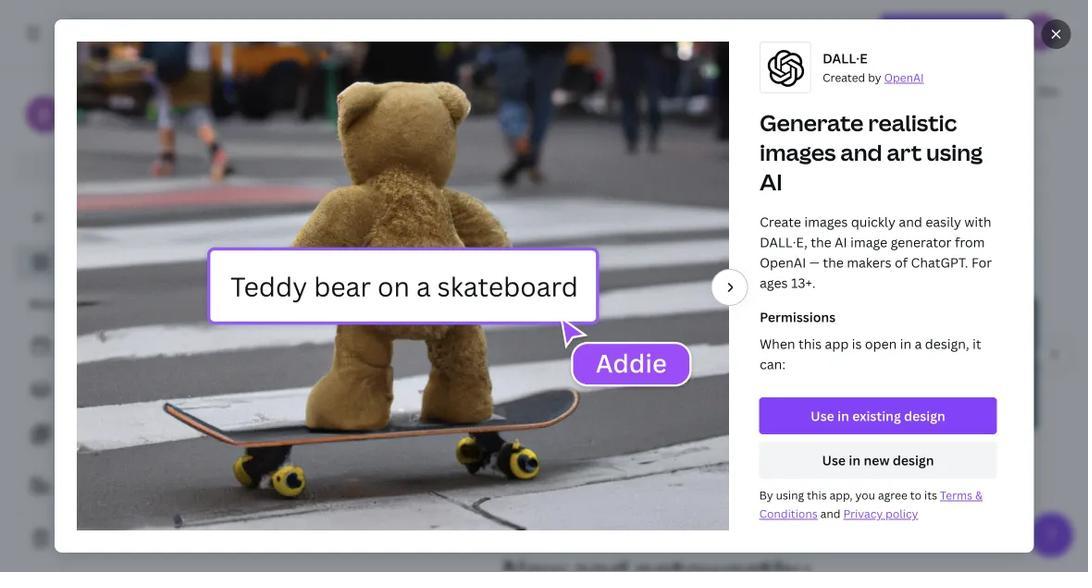 Task type: describe. For each thing, give the bounding box(es) containing it.
back to home
[[59, 210, 146, 227]]

chatgpt.
[[911, 254, 968, 272]]

create for create images quickly and easily with dall·e, the ai image generator from openai — the makers of chatgpt. for ages 13+.
[[759, 213, 801, 231]]

share
[[1038, 82, 1074, 99]]

this for app,
[[807, 488, 827, 504]]

top level navigation element
[[163, 15, 710, 52]]

productivity
[[798, 82, 875, 99]]

can:
[[759, 356, 785, 373]]

latest
[[517, 180, 557, 199]]

permissions when this app is open in a design, it can:
[[759, 309, 981, 373]]

generate inside shade generate color palettes
[[856, 462, 906, 478]]

is
[[852, 335, 861, 353]]

design for use in new design
[[893, 452, 934, 470]]

by inside dall·e created by openai
[[868, 70, 881, 85]]

1 vertical spatial dall·e image
[[271, 444, 308, 481]]

shade generate color palettes
[[856, 442, 983, 478]]

dall·e,
[[759, 234, 807, 251]]

policy
[[886, 507, 918, 522]]

ai inside create images quickly and easily with dall·e, the ai image generator from openai — the makers of chatgpt. for ages 13+.
[[834, 234, 847, 251]]

create a team
[[59, 478, 146, 496]]

design,
[[925, 335, 969, 353]]

created
[[822, 70, 865, 85]]

image inside 'imagen ai image generator by google'
[[601, 462, 633, 478]]

to inside create dynamic palettes to enhance your designs
[[988, 246, 1003, 266]]

google
[[707, 462, 744, 478]]

text
[[612, 246, 641, 266]]

imagen
[[588, 442, 634, 459]]

and inside trending apps the latest and greatest apps we think you'll love
[[561, 180, 588, 199]]

personal
[[74, 98, 129, 115]]

dall·e ai image generator by openai
[[319, 442, 481, 478]]

ai-
[[697, 82, 715, 99]]

terms & conditions
[[759, 488, 983, 522]]

free
[[74, 118, 97, 133]]

when
[[759, 335, 795, 353]]

terms & conditions link
[[759, 488, 983, 522]]

privacy
[[843, 507, 883, 522]]

0 horizontal spatial to
[[92, 210, 105, 227]]

easily
[[925, 213, 961, 231]]

and inside create images quickly and easily with dall·e, the ai image generator from openai — the makers of chatgpt. for ages 13+.
[[898, 213, 922, 231]]

from
[[954, 234, 985, 251]]

ages
[[759, 274, 787, 292]]

trash
[[59, 531, 93, 548]]

new
[[864, 452, 890, 470]]

makers
[[846, 254, 891, 272]]

into
[[644, 246, 673, 266]]

•
[[101, 118, 105, 133]]

0 vertical spatial art
[[886, 137, 921, 167]]

an
[[1077, 82, 1088, 99]]

product photos
[[59, 426, 157, 444]]

ai inside dall·e ai image generator by openai
[[319, 462, 330, 478]]

greatest
[[591, 180, 650, 199]]

and privacy policy
[[818, 507, 918, 522]]

share an
[[1038, 82, 1088, 99]]

use for use in new design
[[822, 452, 846, 470]]

images inside turn your text into photorealistic ai images
[[663, 265, 713, 285]]

image inside create images quickly and easily with dall·e, the ai image generator from openai — the makers of chatgpt. for ages 13+.
[[850, 234, 887, 251]]

0 vertical spatial generate
[[759, 108, 863, 138]]

free •
[[74, 118, 105, 133]]

productivity button
[[786, 72, 887, 109]]

try
[[88, 159, 108, 176]]

of
[[894, 254, 907, 272]]

recommended
[[30, 297, 111, 312]]

turn your text into photorealistic ai images
[[540, 246, 713, 285]]

use in existing design
[[811, 408, 946, 425]]

create a team button
[[15, 468, 241, 505]]

you'll
[[755, 180, 794, 199]]

love
[[797, 180, 828, 199]]

powered
[[715, 82, 770, 99]]

0 horizontal spatial art
[[302, 265, 323, 285]]

design essentials button
[[891, 72, 1022, 109]]

2 horizontal spatial using
[[926, 137, 982, 167]]

your inside turn your text into photorealistic ai images
[[576, 246, 609, 266]]

1
[[123, 118, 129, 133]]

trending apps the latest and greatest apps we think you'll love
[[487, 138, 828, 199]]

list containing content planner
[[15, 328, 241, 454]]

home
[[109, 210, 146, 227]]

0 vertical spatial apps
[[688, 138, 760, 178]]

enhance
[[808, 265, 870, 285]]

share an button
[[1026, 72, 1088, 109]]

open
[[865, 335, 896, 353]]

team
[[114, 478, 146, 496]]

we
[[692, 180, 712, 199]]

by
[[759, 488, 773, 504]]

try canva pro button
[[15, 150, 241, 185]]

Input field to search for apps search field
[[292, 73, 577, 108]]

ai-powered
[[697, 82, 770, 99]]

image
[[333, 462, 365, 478]]

ai inside turn your text into photorealistic ai images
[[644, 265, 659, 285]]

palettes inside create dynamic palettes to enhance your designs
[[925, 246, 984, 266]]

agree
[[878, 488, 908, 504]]

openai inside dall·e created by openai
[[884, 70, 924, 85]]

designs
[[910, 265, 964, 285]]

design
[[903, 82, 945, 99]]

2 vertical spatial using
[[776, 488, 804, 504]]

design for use in existing design
[[904, 408, 946, 425]]

openai inside dall·e ai image generator by openai
[[441, 462, 481, 478]]

photos
[[113, 426, 157, 444]]

a inside button
[[104, 478, 111, 496]]

back to home link
[[15, 200, 241, 237]]



Task type: locate. For each thing, give the bounding box(es) containing it.
to right the from
[[988, 246, 1003, 266]]

image up makers
[[850, 234, 887, 251]]

0 vertical spatial the
[[810, 234, 831, 251]]

for down the from
[[971, 254, 992, 272]]

a
[[914, 335, 922, 353], [104, 478, 111, 496]]

2 vertical spatial create
[[59, 478, 101, 496]]

the
[[810, 234, 831, 251], [822, 254, 843, 272]]

back
[[59, 210, 89, 227]]

0 vertical spatial realistic
[[868, 108, 957, 138]]

1 horizontal spatial for
[[971, 254, 992, 272]]

pro
[[153, 159, 175, 176]]

quickly
[[851, 213, 895, 231]]

this for app
[[798, 335, 821, 353]]

using
[[926, 137, 982, 167], [326, 265, 365, 285], [776, 488, 804, 504]]

design essentials
[[903, 82, 1010, 99]]

0 vertical spatial for
[[623, 82, 643, 99]]

ai inside 'imagen ai image generator by google'
[[588, 462, 599, 478]]

openai inside create images quickly and easily with dall·e, the ai image generator from openai — the makers of chatgpt. for ages 13+.
[[759, 254, 806, 272]]

for inside for you button
[[623, 82, 643, 99]]

palettes up terms
[[939, 462, 983, 478]]

apps left we
[[654, 180, 688, 199]]

1 horizontal spatial art
[[886, 137, 921, 167]]

1 horizontal spatial generator
[[890, 234, 951, 251]]

1 horizontal spatial you
[[856, 488, 875, 504]]

1 horizontal spatial generate realistic images and art using ai
[[759, 108, 982, 197]]

use left existing
[[811, 408, 834, 425]]

0 horizontal spatial your
[[576, 246, 609, 266]]

terms
[[940, 488, 973, 504]]

1 vertical spatial palettes
[[939, 462, 983, 478]]

0 horizontal spatial create
[[59, 478, 101, 496]]

create
[[759, 213, 801, 231], [808, 246, 856, 266], [59, 478, 101, 496]]

1 horizontal spatial your
[[873, 265, 906, 285]]

0 vertical spatial image
[[850, 234, 887, 251]]

you left ai-
[[647, 82, 670, 99]]

in left existing
[[838, 408, 849, 425]]

realistic
[[868, 108, 957, 138], [341, 246, 399, 266]]

generator
[[368, 462, 422, 478]]

generator inside 'imagen ai image generator by google'
[[636, 462, 688, 478]]

design inside use in new design dropdown button
[[893, 452, 934, 470]]

create up dall·e,
[[759, 213, 801, 231]]

0 vertical spatial a
[[914, 335, 922, 353]]

1 vertical spatial in
[[838, 408, 849, 425]]

use for use in existing design
[[811, 408, 834, 425]]

create inside create dynamic palettes to enhance your designs
[[808, 246, 856, 266]]

design inside use in existing design dropdown button
[[904, 408, 946, 425]]

by inside 'imagen ai image generator by google'
[[691, 462, 704, 478]]

use up app, on the bottom of page
[[822, 452, 846, 470]]

2 vertical spatial generate
[[856, 462, 906, 478]]

0 vertical spatial openai
[[884, 70, 924, 85]]

generator inside create images quickly and easily with dall·e, the ai image generator from openai — the makers of chatgpt. for ages 13+.
[[890, 234, 951, 251]]

generate realistic images and art using ai
[[759, 108, 982, 197], [271, 246, 453, 285]]

1 horizontal spatial using
[[776, 488, 804, 504]]

design right new
[[893, 452, 934, 470]]

0 vertical spatial generate realistic images and art using ai
[[759, 108, 982, 197]]

design up shade generate color palettes
[[904, 408, 946, 425]]

1 vertical spatial apps
[[654, 180, 688, 199]]

create inside button
[[59, 478, 101, 496]]

in left new
[[849, 452, 861, 470]]

1 vertical spatial the
[[822, 254, 843, 272]]

to right back on the top left of page
[[92, 210, 105, 227]]

this left 'app'
[[798, 335, 821, 353]]

openai
[[884, 70, 924, 85], [759, 254, 806, 272], [441, 462, 481, 478]]

0 horizontal spatial by
[[425, 462, 438, 478]]

0 horizontal spatial you
[[647, 82, 670, 99]]

design
[[904, 408, 946, 425], [893, 452, 934, 470]]

create inside create images quickly and easily with dall·e, the ai image generator from openai — the makers of chatgpt. for ages 13+.
[[759, 213, 801, 231]]

1 vertical spatial generate realistic images and art using ai
[[271, 246, 453, 285]]

image
[[850, 234, 887, 251], [601, 462, 633, 478]]

2 vertical spatial in
[[849, 452, 861, 470]]

imagen image
[[525, 299, 769, 429], [540, 444, 577, 481]]

dynamic
[[859, 246, 921, 266]]

and
[[840, 137, 882, 167], [561, 180, 588, 199], [898, 213, 922, 231], [271, 265, 298, 285], [820, 507, 841, 522]]

create images quickly and easily with dall·e, the ai image generator from openai — the makers of chatgpt. for ages 13+.
[[759, 213, 992, 292]]

this
[[798, 335, 821, 353], [807, 488, 827, 504]]

13+.
[[791, 274, 815, 292]]

1 vertical spatial to
[[988, 246, 1003, 266]]

image down imagen
[[601, 462, 633, 478]]

apps up think at the right top of the page
[[688, 138, 760, 178]]

use inside dropdown button
[[822, 452, 846, 470]]

0 horizontal spatial using
[[326, 265, 365, 285]]

dall·e up created
[[822, 49, 867, 67]]

for you button
[[611, 72, 682, 109]]

0 vertical spatial using
[[926, 137, 982, 167]]

0 horizontal spatial a
[[104, 478, 111, 496]]

the up — at the top of the page
[[810, 234, 831, 251]]

0 vertical spatial to
[[92, 210, 105, 227]]

a left design,
[[914, 335, 922, 353]]

images inside create images quickly and easily with dall·e, the ai image generator from openai — the makers of chatgpt. for ages 13+.
[[804, 213, 848, 231]]

0 vertical spatial design
[[904, 408, 946, 425]]

0 vertical spatial create
[[759, 213, 801, 231]]

it
[[972, 335, 981, 353]]

palettes inside shade generate color palettes
[[939, 462, 983, 478]]

by left openai link
[[868, 70, 881, 85]]

1 vertical spatial use
[[822, 452, 846, 470]]

content planner
[[59, 337, 162, 355]]

mockups
[[59, 382, 115, 399]]

1 horizontal spatial to
[[910, 488, 922, 504]]

dall·e created by openai
[[822, 49, 924, 85]]

1 vertical spatial design
[[893, 452, 934, 470]]

palettes down the easily
[[925, 246, 984, 266]]

1 vertical spatial create
[[808, 246, 856, 266]]

2 vertical spatial openai
[[441, 462, 481, 478]]

imagen ai image generator by google
[[588, 442, 744, 478]]

0 vertical spatial dall·e image
[[256, 299, 501, 429]]

1 vertical spatial generate
[[271, 246, 338, 266]]

apps
[[688, 138, 760, 178], [654, 180, 688, 199]]

by for turn your text into photorealistic ai images
[[691, 462, 704, 478]]

your inside create dynamic palettes to enhance your designs
[[873, 265, 906, 285]]

in for existing
[[838, 408, 849, 425]]

content planner link
[[15, 328, 241, 365]]

generator left google
[[636, 462, 688, 478]]

1 vertical spatial art
[[302, 265, 323, 285]]

1 vertical spatial imagen image
[[540, 444, 577, 481]]

1 vertical spatial shade image
[[808, 444, 845, 481]]

a inside permissions when this app is open in a design, it can:
[[914, 335, 922, 353]]

use in existing design button
[[759, 398, 997, 435]]

trending
[[554, 138, 682, 178]]

0 horizontal spatial openai
[[441, 462, 481, 478]]

list
[[15, 328, 241, 454]]

in for new
[[849, 452, 861, 470]]

1 vertical spatial for
[[971, 254, 992, 272]]

product
[[59, 426, 109, 444]]

in right open
[[900, 335, 911, 353]]

—
[[809, 254, 819, 272]]

in inside permissions when this app is open in a design, it can:
[[900, 335, 911, 353]]

dall·e image
[[256, 299, 501, 429], [271, 444, 308, 481]]

0 horizontal spatial generate realistic images and art using ai
[[271, 246, 453, 285]]

in inside use in new design dropdown button
[[849, 452, 861, 470]]

ai
[[759, 167, 782, 197], [834, 234, 847, 251], [368, 265, 383, 285], [644, 265, 659, 285], [319, 462, 330, 478], [588, 462, 599, 478]]

content
[[59, 337, 110, 355]]

your
[[576, 246, 609, 266], [873, 265, 906, 285]]

0 vertical spatial use
[[811, 408, 834, 425]]

apps
[[59, 254, 91, 272]]

1 vertical spatial a
[[104, 478, 111, 496]]

1 vertical spatial dall·e
[[319, 442, 364, 459]]

images
[[759, 137, 836, 167], [804, 213, 848, 231], [402, 246, 453, 266], [663, 265, 713, 285]]

0 vertical spatial dall·e
[[822, 49, 867, 67]]

the right — at the top of the page
[[822, 254, 843, 272]]

1 horizontal spatial a
[[914, 335, 922, 353]]

shade image
[[793, 299, 1038, 429], [808, 444, 845, 481]]

dall·e up image
[[319, 442, 364, 459]]

1 vertical spatial image
[[601, 462, 633, 478]]

photorealistic
[[540, 265, 641, 285]]

ai-powered button
[[685, 72, 782, 109]]

1 vertical spatial this
[[807, 488, 827, 504]]

0 horizontal spatial image
[[601, 462, 633, 478]]

shade
[[856, 442, 895, 459]]

generator up 'chatgpt.'
[[890, 234, 951, 251]]

0 horizontal spatial dall·e
[[319, 442, 364, 459]]

1 horizontal spatial by
[[691, 462, 704, 478]]

in inside use in existing design dropdown button
[[838, 408, 849, 425]]

app,
[[830, 488, 853, 504]]

this left app, on the bottom of page
[[807, 488, 827, 504]]

the
[[487, 180, 513, 199]]

for you
[[623, 82, 670, 99]]

openai link
[[884, 70, 924, 85]]

2 horizontal spatial create
[[808, 246, 856, 266]]

for up 'trending'
[[623, 82, 643, 99]]

0 horizontal spatial for
[[623, 82, 643, 99]]

with
[[964, 213, 991, 231]]

permissions
[[759, 309, 835, 326]]

&
[[975, 488, 983, 504]]

1 vertical spatial openai
[[759, 254, 806, 272]]

trash link
[[15, 521, 241, 558]]

0 vertical spatial imagen image
[[525, 299, 769, 429]]

think
[[716, 180, 751, 199]]

generator
[[890, 234, 951, 251], [636, 462, 688, 478]]

dall·e for dall·e created by openai
[[822, 49, 867, 67]]

use in new design
[[822, 452, 934, 470]]

dall·e for dall·e ai image generator by openai
[[319, 442, 364, 459]]

1 vertical spatial realistic
[[341, 246, 399, 266]]

apps link
[[15, 244, 241, 281]]

you up privacy
[[856, 488, 875, 504]]

you inside button
[[647, 82, 670, 99]]

canva
[[111, 159, 150, 176]]

create left team
[[59, 478, 101, 496]]

dall·e inside dall·e ai image generator by openai
[[319, 442, 364, 459]]

by left google
[[691, 462, 704, 478]]

create up '13+.'
[[808, 246, 856, 266]]

use inside dropdown button
[[811, 408, 834, 425]]

0 vertical spatial you
[[647, 82, 670, 99]]

create for create a team
[[59, 478, 101, 496]]

turn
[[540, 246, 572, 266]]

for
[[623, 82, 643, 99], [971, 254, 992, 272]]

0 horizontal spatial realistic
[[341, 246, 399, 266]]

planner
[[113, 337, 162, 355]]

0 vertical spatial in
[[900, 335, 911, 353]]

1 horizontal spatial image
[[850, 234, 887, 251]]

1 horizontal spatial create
[[759, 213, 801, 231]]

by for generate realistic images and art using ai
[[425, 462, 438, 478]]

1 horizontal spatial dall·e
[[822, 49, 867, 67]]

1 vertical spatial generator
[[636, 462, 688, 478]]

use in new design button
[[759, 442, 997, 480]]

1 horizontal spatial realistic
[[868, 108, 957, 138]]

0 vertical spatial shade image
[[793, 299, 1038, 429]]

for inside create images quickly and easily with dall·e, the ai image generator from openai — the makers of chatgpt. for ages 13+.
[[971, 254, 992, 272]]

mockups link
[[15, 372, 241, 409]]

1 vertical spatial using
[[326, 265, 365, 285]]

by using this app, you agree to its
[[759, 488, 940, 504]]

in
[[900, 335, 911, 353], [838, 408, 849, 425], [849, 452, 861, 470]]

2 horizontal spatial to
[[988, 246, 1003, 266]]

try canva pro
[[88, 159, 175, 176]]

2 vertical spatial to
[[910, 488, 922, 504]]

0 vertical spatial generator
[[890, 234, 951, 251]]

a left team
[[104, 478, 111, 496]]

this inside permissions when this app is open in a design, it can:
[[798, 335, 821, 353]]

to left its
[[910, 488, 922, 504]]

create dynamic palettes to enhance your designs
[[808, 246, 1003, 285]]

you
[[647, 82, 670, 99], [856, 488, 875, 504]]

by inside dall·e ai image generator by openai
[[425, 462, 438, 478]]

1 horizontal spatial openai
[[759, 254, 806, 272]]

0 vertical spatial this
[[798, 335, 821, 353]]

dall·e inside dall·e created by openai
[[822, 49, 867, 67]]

2 horizontal spatial openai
[[884, 70, 924, 85]]

1 vertical spatial you
[[856, 488, 875, 504]]

0 vertical spatial palettes
[[925, 246, 984, 266]]

2 horizontal spatial by
[[868, 70, 881, 85]]

0 horizontal spatial generator
[[636, 462, 688, 478]]

use
[[811, 408, 834, 425], [822, 452, 846, 470]]

create for create dynamic palettes to enhance your designs
[[808, 246, 856, 266]]

by right generator
[[425, 462, 438, 478]]

app
[[825, 335, 848, 353]]



Task type: vqa. For each thing, say whether or not it's contained in the screenshot.
topmost a
yes



